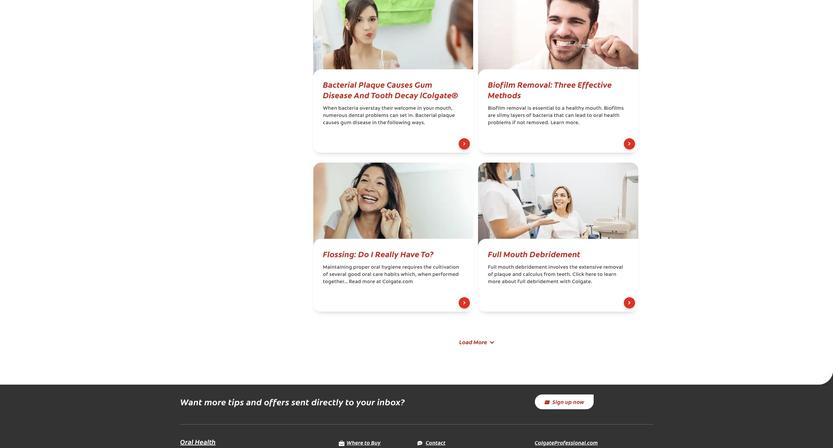 Task type: describe. For each thing, give the bounding box(es) containing it.
0 vertical spatial in
[[418, 106, 422, 111]]

at
[[377, 280, 381, 285]]

removal:
[[518, 79, 553, 90]]

0 horizontal spatial in
[[373, 121, 377, 126]]

three
[[554, 79, 576, 90]]

to right directly
[[346, 396, 355, 408]]

mouth
[[504, 249, 528, 259]]

of for full mouth debridement
[[488, 273, 493, 277]]

here
[[586, 273, 597, 277]]

flossing:
[[323, 249, 357, 259]]

health
[[604, 113, 620, 118]]

disease
[[353, 121, 371, 126]]

from
[[544, 273, 556, 277]]

in.
[[409, 113, 414, 118]]

when bacteria overstay their welcome in your mouth, numerous dental problems can set in. bacterial plaque causes gum disease in the following ways.
[[323, 106, 455, 126]]

tooth
[[371, 90, 393, 100]]

gum
[[341, 121, 352, 126]]

full
[[518, 280, 526, 285]]

requires
[[403, 265, 423, 270]]

following
[[388, 121, 411, 126]]

bacterial inside bacterial plaque causes gum disease and tooth decay |colgate®
[[323, 79, 357, 90]]

their
[[382, 106, 393, 111]]

which,
[[401, 273, 417, 277]]

offers
[[264, 396, 290, 408]]

colgate.
[[572, 280, 593, 285]]

0 horizontal spatial more
[[204, 396, 226, 408]]

about
[[502, 280, 517, 285]]

more.
[[566, 121, 580, 126]]

removed.
[[527, 121, 550, 126]]

mouth.
[[586, 106, 603, 111]]

sign up now link
[[535, 395, 594, 409]]

inbox?
[[377, 396, 405, 408]]

1 vertical spatial debridement
[[527, 280, 559, 285]]

extensive
[[579, 265, 603, 270]]

hygiene
[[382, 265, 401, 270]]

maintaining proper oral hygiene requires the cultivation of several good oral care habits which, when performed together… read more at colgate.com
[[323, 265, 459, 285]]

together…
[[323, 280, 348, 285]]

plaque
[[359, 79, 385, 90]]

want
[[180, 396, 202, 408]]

biofilm removal is essential to a healthy mouth. biofilms are slimy layers of bacteria that can lead to oral health problems if not removed. learn more.
[[488, 106, 624, 126]]

learn
[[551, 121, 565, 126]]

when
[[418, 273, 432, 277]]

problems inside when bacteria overstay their welcome in your mouth, numerous dental problems can set in. bacterial plaque causes gum disease in the following ways.
[[366, 113, 389, 118]]

more inside maintaining proper oral hygiene requires the cultivation of several good oral care habits which, when performed together… read more at colgate.com
[[363, 280, 375, 285]]

several
[[330, 273, 347, 277]]

that
[[554, 113, 564, 118]]

your inside when bacteria overstay their welcome in your mouth, numerous dental problems can set in. bacterial plaque causes gum disease in the following ways.
[[423, 106, 434, 111]]

plaque inside full mouth debridement involves the extensive removal of plaque and calculus from teeth. click here to learn more about full debridement with colgate.
[[495, 273, 512, 277]]

plaque inside when bacteria overstay their welcome in your mouth, numerous dental problems can set in. bacterial plaque causes gum disease in the following ways.
[[438, 113, 455, 118]]

welcome
[[395, 106, 416, 111]]

footer containing bacterial plaque causes gum disease and tooth decay |colgate®
[[308, 0, 644, 358]]

biofilms
[[604, 106, 624, 111]]

rounded corner image
[[819, 370, 834, 385]]

maintaining
[[323, 265, 352, 270]]

is
[[528, 106, 532, 111]]

click
[[573, 273, 585, 277]]

with
[[560, 280, 571, 285]]

contact
[[426, 439, 446, 446]]

health
[[195, 437, 216, 446]]

where
[[347, 439, 364, 446]]

colgateprofessional.com
[[535, 439, 598, 446]]

1 vertical spatial and
[[246, 396, 262, 408]]

are
[[488, 113, 496, 118]]

bacterial inside when bacteria overstay their welcome in your mouth, numerous dental problems can set in. bacterial plaque causes gum disease in the following ways.
[[416, 113, 437, 118]]

0 horizontal spatial your
[[357, 396, 375, 408]]

now
[[574, 398, 585, 406]]

0 vertical spatial debridement
[[516, 265, 548, 270]]

of for flossing: do i really have to?
[[323, 273, 328, 277]]

the inside maintaining proper oral hygiene requires the cultivation of several good oral care habits which, when performed together… read more at colgate.com
[[424, 265, 432, 270]]

oral health link
[[180, 437, 216, 446]]

to inside full mouth debridement involves the extensive removal of plaque and calculus from teeth. click here to learn more about full debridement with colgate.
[[598, 273, 603, 277]]

healthy
[[566, 106, 584, 111]]

|colgate®
[[420, 90, 459, 100]]

decay
[[395, 90, 418, 100]]

set
[[400, 113, 407, 118]]

to down mouth.
[[587, 113, 593, 118]]

biofilm for biofilm removal is essential to a healthy mouth. biofilms are slimy layers of bacteria that can lead to oral health problems if not removed. learn more.
[[488, 106, 506, 111]]

more inside full mouth debridement involves the extensive removal of plaque and calculus from teeth. click here to learn more about full debridement with colgate.
[[488, 280, 501, 285]]

full for full mouth debridement
[[488, 249, 502, 259]]

problems inside 'biofilm removal is essential to a healthy mouth. biofilms are slimy layers of bacteria that can lead to oral health problems if not removed. learn more.'
[[488, 121, 511, 126]]

where to buy
[[347, 439, 381, 446]]

good
[[348, 273, 361, 277]]

to left a on the top
[[556, 106, 561, 111]]

can inside when bacteria overstay their welcome in your mouth, numerous dental problems can set in. bacterial plaque causes gum disease in the following ways.
[[390, 113, 399, 118]]

2 vertical spatial oral
[[362, 273, 372, 277]]

gum
[[415, 79, 433, 90]]

proper
[[354, 265, 370, 270]]

do
[[358, 249, 369, 259]]

causes
[[323, 121, 340, 126]]

sign up now
[[553, 398, 585, 406]]



Task type: locate. For each thing, give the bounding box(es) containing it.
full up mouth
[[488, 249, 502, 259]]

debridement down from
[[527, 280, 559, 285]]

numerous
[[323, 113, 348, 118]]

have
[[401, 249, 420, 259]]

1 horizontal spatial and
[[513, 273, 522, 277]]

load
[[460, 338, 473, 346]]

1 vertical spatial removal
[[604, 265, 624, 270]]

plaque
[[438, 113, 455, 118], [495, 273, 512, 277]]

0 vertical spatial and
[[513, 273, 522, 277]]

calculus
[[523, 273, 543, 277]]

in right disease
[[373, 121, 377, 126]]

biofilm up are
[[488, 106, 506, 111]]

biofilm inside 'biofilm removal is essential to a healthy mouth. biofilms are slimy layers of bacteria that can lead to oral health problems if not removed. learn more.'
[[488, 106, 506, 111]]

1 horizontal spatial bacterial
[[416, 113, 437, 118]]

0 horizontal spatial plaque
[[438, 113, 455, 118]]

full mouth debridement
[[488, 249, 581, 259]]

if
[[513, 121, 516, 126]]

1 vertical spatial bacterial
[[416, 113, 437, 118]]

1 vertical spatial your
[[357, 396, 375, 408]]

effective
[[578, 79, 612, 90]]

plaque down mouth
[[495, 273, 512, 277]]

load more button
[[451, 335, 501, 350]]

layers
[[511, 113, 525, 118]]

0 horizontal spatial problems
[[366, 113, 389, 118]]

cultivation
[[433, 265, 459, 270]]

removal up layers
[[507, 106, 527, 111]]

bacteria up dental
[[339, 106, 359, 111]]

0 vertical spatial bacterial
[[323, 79, 357, 90]]

bacterial up the when
[[323, 79, 357, 90]]

oral down proper
[[362, 273, 372, 277]]

2 horizontal spatial the
[[570, 265, 578, 270]]

habits
[[385, 273, 400, 277]]

1 horizontal spatial can
[[566, 113, 574, 118]]

the up when
[[424, 265, 432, 270]]

1 horizontal spatial bacteria
[[533, 113, 553, 118]]

can up following
[[390, 113, 399, 118]]

1 vertical spatial in
[[373, 121, 377, 126]]

tips
[[228, 396, 244, 408]]

load more
[[460, 338, 487, 346]]

not
[[517, 121, 526, 126]]

up
[[566, 398, 572, 406]]

lead
[[576, 113, 586, 118]]

mouth
[[498, 265, 514, 270]]

oral up care
[[371, 265, 381, 270]]

1 vertical spatial oral
[[371, 265, 381, 270]]

1 horizontal spatial your
[[423, 106, 434, 111]]

colgate.com
[[383, 280, 413, 285]]

2 biofilm from the top
[[488, 106, 506, 111]]

0 vertical spatial problems
[[366, 113, 389, 118]]

bacterial up ways.
[[416, 113, 437, 118]]

oral
[[594, 113, 603, 118], [371, 265, 381, 270], [362, 273, 372, 277]]

1 vertical spatial problems
[[488, 121, 511, 126]]

bacteria
[[339, 106, 359, 111], [533, 113, 553, 118]]

bacteria inside when bacteria overstay their welcome in your mouth, numerous dental problems can set in. bacterial plaque causes gum disease in the following ways.
[[339, 106, 359, 111]]

debridement up "calculus"
[[516, 265, 548, 270]]

causes
[[387, 79, 413, 90]]

and inside full mouth debridement involves the extensive removal of plaque and calculus from teeth. click here to learn more about full debridement with colgate.
[[513, 273, 522, 277]]

dental
[[349, 113, 364, 118]]

biofilm inside biofilm removal: three effective methods
[[488, 79, 516, 90]]

of inside full mouth debridement involves the extensive removal of plaque and calculus from teeth. click here to learn more about full debridement with colgate.
[[488, 273, 493, 277]]

2 full from the top
[[488, 265, 497, 270]]

can up more. at the top right
[[566, 113, 574, 118]]

disease
[[323, 90, 352, 100]]

0 vertical spatial oral
[[594, 113, 603, 118]]

and
[[513, 273, 522, 277], [246, 396, 262, 408]]

involves
[[549, 265, 569, 270]]

your left mouth,
[[423, 106, 434, 111]]

1 horizontal spatial more
[[363, 280, 375, 285]]

debridement
[[530, 249, 581, 259]]

can inside 'biofilm removal is essential to a healthy mouth. biofilms are slimy layers of bacteria that can lead to oral health problems if not removed. learn more.'
[[566, 113, 574, 118]]

slimy
[[497, 113, 510, 118]]

0 vertical spatial full
[[488, 249, 502, 259]]

directly
[[312, 396, 344, 408]]

2 horizontal spatial more
[[488, 280, 501, 285]]

debridement
[[516, 265, 548, 270], [527, 280, 559, 285]]

1 horizontal spatial the
[[424, 265, 432, 270]]

your left inbox?
[[357, 396, 375, 408]]

sent
[[292, 396, 309, 408]]

1 can from the left
[[390, 113, 399, 118]]

bacteria inside 'biofilm removal is essential to a healthy mouth. biofilms are slimy layers of bacteria that can lead to oral health problems if not removed. learn more.'
[[533, 113, 553, 118]]

1 vertical spatial biofilm
[[488, 106, 506, 111]]

0 horizontal spatial bacteria
[[339, 106, 359, 111]]

bacterial plaque causes gum disease and tooth decay |colgate®
[[323, 79, 459, 100]]

1 horizontal spatial removal
[[604, 265, 624, 270]]

the down their
[[378, 121, 386, 126]]

0 vertical spatial bacteria
[[339, 106, 359, 111]]

care
[[373, 273, 383, 277]]

oral inside 'biofilm removal is essential to a healthy mouth. biofilms are slimy layers of bacteria that can lead to oral health problems if not removed. learn more.'
[[594, 113, 603, 118]]

to left buy
[[365, 439, 370, 446]]

overstay
[[360, 106, 381, 111]]

sign
[[553, 398, 564, 406]]

more
[[474, 338, 487, 346]]

more left at
[[363, 280, 375, 285]]

0 vertical spatial biofilm
[[488, 79, 516, 90]]

performed
[[433, 273, 459, 277]]

full for full mouth debridement involves the extensive removal of plaque and calculus from teeth. click here to learn more about full debridement with colgate.
[[488, 265, 497, 270]]

oral down mouth.
[[594, 113, 603, 118]]

problems down overstay
[[366, 113, 389, 118]]

and right tips in the left of the page
[[246, 396, 262, 408]]

want more tips and offers sent directly to your inbox?
[[180, 396, 405, 408]]

of inside maintaining proper oral hygiene requires the cultivation of several good oral care habits which, when performed together… read more at colgate.com
[[323, 273, 328, 277]]

colgateprofessional.com link
[[535, 439, 598, 446]]

1 horizontal spatial in
[[418, 106, 422, 111]]

bacterial
[[323, 79, 357, 90], [416, 113, 437, 118]]

removal
[[507, 106, 527, 111], [604, 265, 624, 270]]

1 horizontal spatial of
[[488, 273, 493, 277]]

bacteria down essential
[[533, 113, 553, 118]]

learn
[[604, 273, 617, 277]]

methods
[[488, 90, 521, 100]]

oral
[[180, 437, 194, 446]]

of
[[527, 113, 532, 118], [323, 273, 328, 277], [488, 273, 493, 277]]

flossing: do i really have to?
[[323, 249, 434, 259]]

when
[[323, 106, 337, 111]]

removal inside full mouth debridement involves the extensive removal of plaque and calculus from teeth. click here to learn more about full debridement with colgate.
[[604, 265, 624, 270]]

1 horizontal spatial plaque
[[495, 273, 512, 277]]

1 full from the top
[[488, 249, 502, 259]]

can
[[390, 113, 399, 118], [566, 113, 574, 118]]

to right here
[[598, 273, 603, 277]]

to?
[[421, 249, 434, 259]]

where to buy link
[[338, 439, 381, 446]]

ways.
[[412, 121, 426, 126]]

contact link
[[417, 439, 446, 446]]

2 can from the left
[[566, 113, 574, 118]]

in
[[418, 106, 422, 111], [373, 121, 377, 126]]

plaque down mouth,
[[438, 113, 455, 118]]

the inside full mouth debridement involves the extensive removal of plaque and calculus from teeth. click here to learn more about full debridement with colgate.
[[570, 265, 578, 270]]

problems down slimy
[[488, 121, 511, 126]]

1 vertical spatial plaque
[[495, 273, 512, 277]]

to
[[556, 106, 561, 111], [587, 113, 593, 118], [598, 273, 603, 277], [346, 396, 355, 408], [365, 439, 370, 446]]

in right 'welcome'
[[418, 106, 422, 111]]

really
[[375, 249, 399, 259]]

of inside 'biofilm removal is essential to a healthy mouth. biofilms are slimy layers of bacteria that can lead to oral health problems if not removed. learn more.'
[[527, 113, 532, 118]]

i
[[371, 249, 374, 259]]

footer
[[308, 0, 644, 358]]

0 vertical spatial removal
[[507, 106, 527, 111]]

0 horizontal spatial and
[[246, 396, 262, 408]]

1 vertical spatial full
[[488, 265, 497, 270]]

full left mouth
[[488, 265, 497, 270]]

2 horizontal spatial of
[[527, 113, 532, 118]]

and up full on the right bottom of the page
[[513, 273, 522, 277]]

full inside full mouth debridement involves the extensive removal of plaque and calculus from teeth. click here to learn more about full debridement with colgate.
[[488, 265, 497, 270]]

read
[[349, 280, 361, 285]]

biofilm for biofilm removal: three effective methods
[[488, 79, 516, 90]]

0 horizontal spatial can
[[390, 113, 399, 118]]

teeth.
[[557, 273, 572, 277]]

biofilm removal: three effective methods
[[488, 79, 612, 100]]

0 vertical spatial plaque
[[438, 113, 455, 118]]

1 vertical spatial bacteria
[[533, 113, 553, 118]]

the up click
[[570, 265, 578, 270]]

essential
[[533, 106, 555, 111]]

more left tips in the left of the page
[[204, 396, 226, 408]]

0 horizontal spatial bacterial
[[323, 79, 357, 90]]

1 horizontal spatial problems
[[488, 121, 511, 126]]

removal up learn
[[604, 265, 624, 270]]

0 vertical spatial your
[[423, 106, 434, 111]]

0 horizontal spatial of
[[323, 273, 328, 277]]

0 horizontal spatial removal
[[507, 106, 527, 111]]

full
[[488, 249, 502, 259], [488, 265, 497, 270]]

a
[[562, 106, 565, 111]]

removal inside 'biofilm removal is essential to a healthy mouth. biofilms are slimy layers of bacteria that can lead to oral health problems if not removed. learn more.'
[[507, 106, 527, 111]]

buy
[[371, 439, 381, 446]]

the inside when bacteria overstay their welcome in your mouth, numerous dental problems can set in. bacterial plaque causes gum disease in the following ways.
[[378, 121, 386, 126]]

full mouth debridement involves the extensive removal of plaque and calculus from teeth. click here to learn more about full debridement with colgate.
[[488, 265, 624, 285]]

more left about
[[488, 280, 501, 285]]

biofilm up slimy
[[488, 79, 516, 90]]

0 horizontal spatial the
[[378, 121, 386, 126]]

1 biofilm from the top
[[488, 79, 516, 90]]

and
[[354, 90, 370, 100]]



Task type: vqa. For each thing, say whether or not it's contained in the screenshot.
right problems
yes



